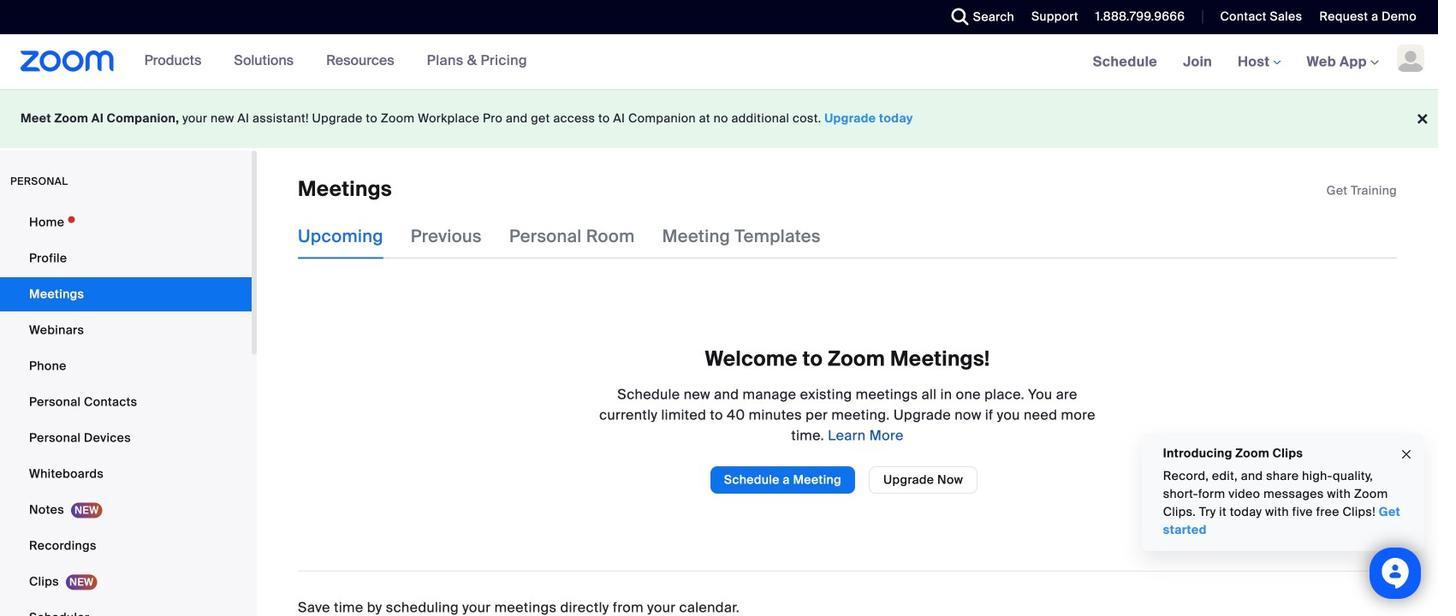 Task type: describe. For each thing, give the bounding box(es) containing it.
tabs of meeting tab list
[[298, 214, 848, 259]]

personal menu menu
[[0, 206, 252, 617]]

close image
[[1400, 445, 1414, 465]]

profile picture image
[[1398, 45, 1425, 72]]

meetings navigation
[[1081, 34, 1439, 90]]



Task type: vqa. For each thing, say whether or not it's contained in the screenshot.
THE NO on the top right
no



Task type: locate. For each thing, give the bounding box(es) containing it.
product information navigation
[[132, 34, 540, 89]]

zoom logo image
[[21, 51, 114, 72]]

banner
[[0, 34, 1439, 90]]

footer
[[0, 89, 1439, 148]]

application
[[1327, 182, 1398, 200]]



